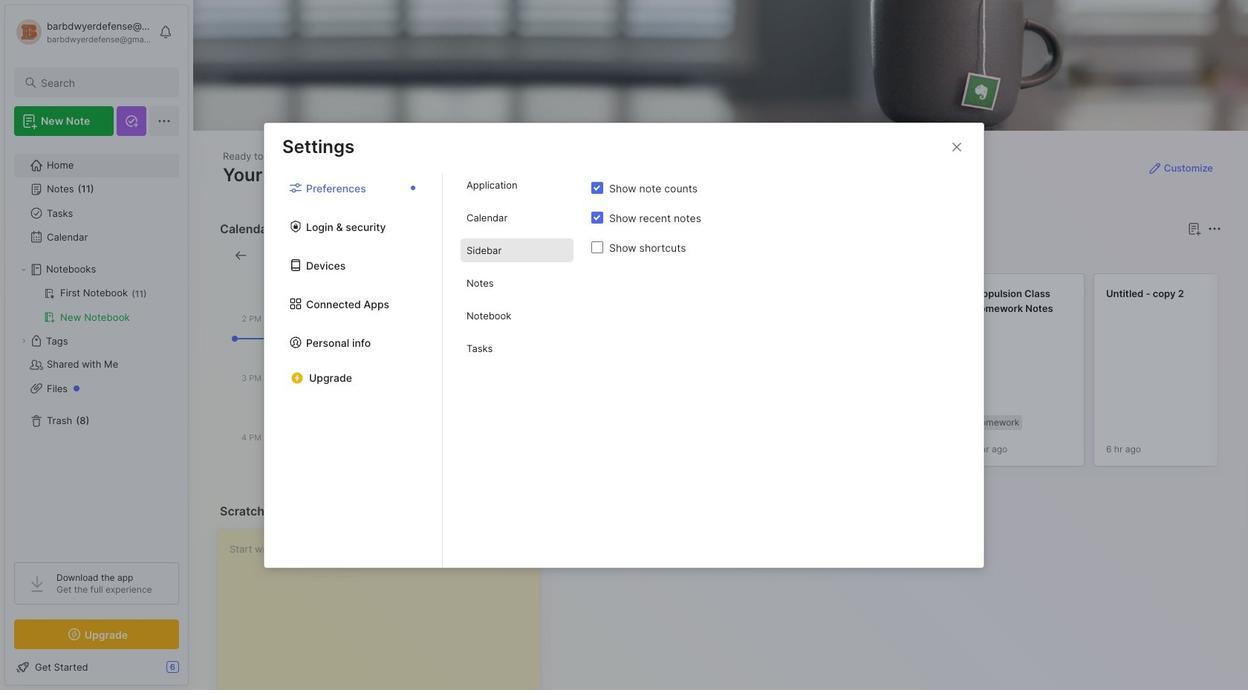 Task type: describe. For each thing, give the bounding box(es) containing it.
tree inside main element
[[5, 145, 188, 549]]

none search field inside main element
[[41, 74, 166, 91]]

Search text field
[[41, 76, 166, 90]]

expand tags image
[[19, 337, 28, 346]]

main element
[[0, 0, 193, 690]]

expand notebooks image
[[19, 265, 28, 274]]



Task type: vqa. For each thing, say whether or not it's contained in the screenshot.
group
yes



Task type: locate. For each thing, give the bounding box(es) containing it.
group inside main element
[[14, 282, 178, 329]]

tree
[[5, 145, 188, 549]]

None search field
[[41, 74, 166, 91]]

Start writing… text field
[[230, 530, 540, 690]]

tab
[[461, 173, 574, 197], [461, 206, 574, 230], [461, 239, 574, 262], [562, 247, 606, 265], [612, 247, 672, 265], [461, 271, 574, 295], [461, 304, 574, 328], [461, 337, 574, 360]]

None checkbox
[[592, 182, 604, 194], [592, 212, 604, 224], [592, 242, 604, 253], [592, 182, 604, 194], [592, 212, 604, 224], [592, 242, 604, 253]]

group
[[14, 282, 178, 329]]

close image
[[948, 138, 966, 156]]

row group
[[559, 274, 1249, 476]]

tab list
[[265, 173, 443, 567], [443, 173, 592, 567], [562, 247, 1220, 265]]



